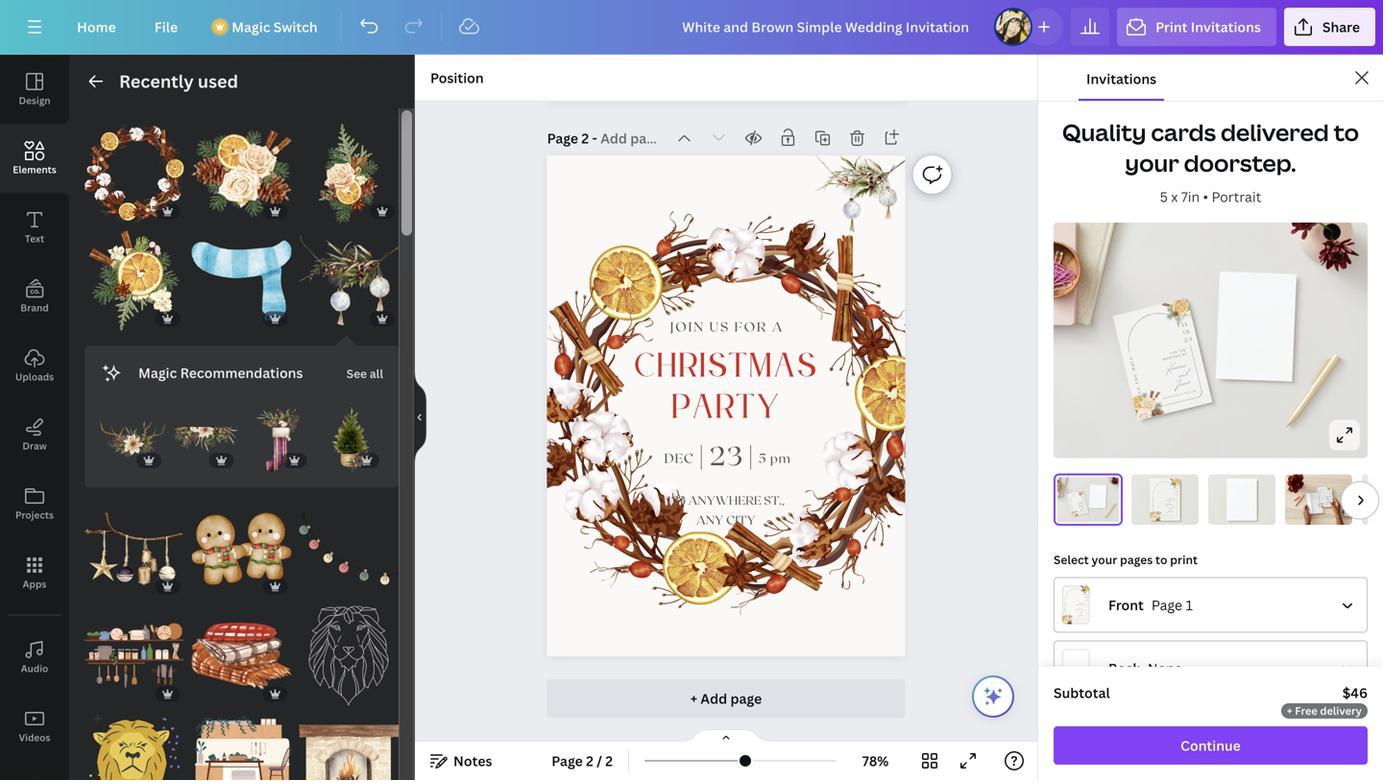 Task type: describe. For each thing, give the bounding box(es) containing it.
main menu bar
[[0, 0, 1383, 55]]

5 pm
[[759, 450, 791, 466]]

watercolor cozy blankets image
[[192, 607, 291, 706]]

magic switch button
[[201, 8, 333, 46]]

5 inside quality cards delivered to your doorstep. 5 x 7in • portrait
[[1160, 188, 1168, 206]]

to left display preview 5 of the design image at the right of the page
[[1328, 505, 1328, 505]]

join us for a
[[670, 319, 784, 334]]

jamie inside 'invitation to follow harumi and jamie'
[[1168, 509, 1174, 515]]

78% button
[[844, 746, 907, 777]]

follow left display preview 5 of the design image at the right of the page
[[1329, 504, 1331, 505]]

for up 'invitation to follow harumi and jamie'
[[1169, 498, 1172, 500]]

invitation to follow
[[1163, 390, 1197, 400]]

design
[[19, 94, 50, 107]]

draw button
[[0, 401, 69, 470]]

blue cozy winter scarf watercolor image
[[192, 231, 291, 331]]

file button
[[139, 8, 193, 46]]

01 inside 14 01 24
[[1183, 328, 1190, 337]]

dec
[[664, 450, 694, 466]]

invitation to follow harumi and jamie
[[1162, 502, 1175, 516]]

elements button
[[0, 124, 69, 193]]

add
[[701, 690, 727, 708]]

0 vertical spatial for the wedding of
[[1163, 348, 1188, 362]]

pm
[[770, 450, 791, 466]]

doorstep.
[[1184, 147, 1296, 179]]

24 up select
[[1083, 499, 1085, 501]]

14 inside 14 01 24
[[1181, 320, 1188, 330]]

apps
[[23, 578, 46, 591]]

-
[[592, 129, 597, 147]]

wedding up and jamie at right
[[1163, 354, 1181, 362]]

and inside and jamie
[[1177, 367, 1190, 383]]

page 2 / 2 button
[[544, 746, 621, 777]]

apps button
[[0, 539, 69, 608]]

magic for magic switch
[[232, 18, 270, 36]]

the inside 14 01 24 save the date
[[1152, 503, 1155, 508]]

invitation left display preview 5 of the design image at the right of the page
[[1324, 505, 1327, 505]]

christmas lights hanging strings. image
[[299, 500, 399, 599]]

cards
[[1151, 117, 1216, 148]]

display preview 3 of the design image
[[1208, 475, 1276, 525]]

see
[[347, 366, 367, 382]]

of down 14 01 24
[[1182, 352, 1188, 357]]

invitations inside dropdown button
[[1191, 18, 1261, 36]]

2 for -
[[582, 129, 589, 147]]

x
[[1171, 188, 1178, 206]]

the inside save the date
[[1131, 372, 1141, 385]]

14 01 24 save the date
[[1152, 487, 1178, 515]]

continue button
[[1054, 727, 1368, 766]]

notes
[[453, 753, 492, 771]]

uploads
[[15, 371, 54, 384]]

to inside 'invitation to follow'
[[1180, 393, 1184, 396]]

78%
[[862, 753, 889, 771]]

brand button
[[0, 262, 69, 331]]

24 inside 14 01 24
[[1184, 335, 1193, 345]]

date inside 14 01 24 save the date
[[1152, 496, 1155, 502]]

display preview 5 of the design image
[[1362, 475, 1383, 525]]

party
[[672, 383, 782, 436]]

and up select
[[1081, 506, 1084, 509]]

free
[[1295, 704, 1318, 719]]

page
[[731, 690, 762, 708]]

print invitations
[[1156, 18, 1261, 36]]

of left display preview 5 of the design image at the right of the page
[[1329, 497, 1330, 498]]

and jamie
[[1175, 367, 1192, 392]]

invitation up select
[[1078, 512, 1082, 513]]

2 horizontal spatial christmas bouquet with dried orange. image
[[299, 124, 399, 223]]

delivered
[[1221, 117, 1329, 148]]

draw
[[22, 440, 47, 453]]

wedding up select
[[1078, 503, 1082, 505]]

any
[[696, 513, 724, 527]]

123 anywhere st., any city
[[668, 493, 785, 527]]

text button
[[0, 193, 69, 262]]

/
[[597, 753, 602, 771]]

portrait
[[1212, 188, 1262, 206]]

invitation inside 'invitation to follow'
[[1163, 394, 1179, 400]]

for up and jamie at right
[[1170, 350, 1178, 356]]

harumi up 'invitation to follow'
[[1166, 358, 1188, 377]]

for left display preview 5 of the design image at the right of the page
[[1327, 496, 1328, 497]]

invitations button
[[1079, 55, 1164, 101]]

see all
[[347, 366, 383, 382]]

st.,
[[764, 493, 785, 508]]

for left a on the right top of page
[[734, 319, 768, 334]]

1 vertical spatial page
[[1152, 596, 1183, 615]]

jamie right save the date
[[1175, 375, 1192, 392]]

design button
[[0, 55, 69, 124]]

position
[[430, 69, 484, 87]]

to inside quality cards delivered to your doorstep. 5 x 7in • portrait
[[1334, 117, 1359, 148]]

switch
[[274, 18, 318, 36]]

+ add page
[[690, 690, 762, 708]]

select your pages to print
[[1054, 552, 1198, 568]]

print
[[1170, 552, 1198, 568]]

projects button
[[0, 470, 69, 539]]

$46
[[1343, 684, 1368, 703]]

all
[[370, 366, 383, 382]]

follow inside 'invitation to follow harumi and jamie'
[[1171, 515, 1175, 516]]

fragrant natural vine wreath decorated with dried orange fruits, cotton flowers, cinnamon, anise, and rosehip berries. christmas wreath. image
[[85, 124, 184, 223]]

share button
[[1284, 8, 1376, 46]]

7in
[[1181, 188, 1200, 206]]

•
[[1203, 188, 1208, 206]]

+ add page button
[[547, 680, 905, 719]]

us
[[709, 319, 730, 334]]



Task type: locate. For each thing, give the bounding box(es) containing it.
for
[[734, 319, 768, 334], [1170, 350, 1178, 356], [1327, 496, 1328, 497], [1169, 498, 1172, 500], [1080, 502, 1081, 504]]

christmas
[[635, 341, 819, 395]]

watercolor  christmas tree illustration image
[[318, 408, 383, 473]]

date up select
[[1070, 503, 1073, 507]]

your up the x
[[1125, 147, 1179, 179]]

for up select
[[1080, 502, 1081, 504]]

and left display preview 5 of the design image at the right of the page
[[1328, 500, 1330, 503]]

to right delivered
[[1334, 117, 1359, 148]]

0 vertical spatial page
[[547, 129, 578, 147]]

front page 1
[[1109, 596, 1193, 615]]

2 vertical spatial page
[[552, 753, 583, 771]]

and up print
[[1170, 505, 1174, 511]]

14 up select
[[1082, 496, 1084, 498]]

+ left free
[[1287, 704, 1293, 719]]

text
[[25, 232, 44, 245]]

01 up and jamie at right
[[1183, 328, 1190, 337]]

page 2 / 2
[[552, 753, 613, 771]]

uploads button
[[0, 331, 69, 401]]

14 01 24
[[1181, 320, 1193, 345]]

audio
[[21, 663, 48, 676]]

2
[[582, 129, 589, 147], [586, 753, 594, 771], [605, 753, 613, 771]]

page for page 2 -
[[547, 129, 578, 147]]

1 horizontal spatial invitations
[[1191, 18, 1261, 36]]

1 vertical spatial for the wedding of
[[1165, 498, 1175, 501]]

of
[[1182, 352, 1188, 357], [1329, 497, 1330, 498], [1173, 500, 1175, 501], [1082, 503, 1083, 504]]

save up select
[[1072, 510, 1074, 514]]

watercolor  christmas sock illustration image
[[245, 408, 311, 473]]

harumi inside 'invitation to follow harumi and jamie'
[[1166, 502, 1174, 508]]

1 vertical spatial 5
[[759, 450, 767, 466]]

invitation down 14 01 24 save the date
[[1162, 515, 1168, 516]]

0 horizontal spatial +
[[690, 690, 698, 708]]

harumi
[[1166, 358, 1188, 377], [1326, 498, 1330, 501], [1166, 502, 1174, 508], [1079, 504, 1083, 508]]

2 for /
[[586, 753, 594, 771]]

save left 'invitation to follow harumi and jamie'
[[1152, 508, 1155, 515]]

brand
[[20, 302, 49, 315]]

save the date
[[1127, 356, 1145, 402]]

invitation
[[1163, 394, 1179, 400], [1324, 505, 1327, 505], [1078, 512, 1082, 513], [1162, 515, 1168, 516]]

Page title text field
[[601, 129, 663, 148]]

your left pages
[[1092, 552, 1117, 568]]

show pages image
[[680, 729, 772, 744]]

and inside 'invitation to follow harumi and jamie'
[[1170, 505, 1174, 511]]

and up 'invitation to follow'
[[1177, 367, 1190, 383]]

watercolor fireplace illustration image
[[299, 714, 399, 781]]

24 left display preview 5 of the design image at the right of the page
[[1330, 494, 1332, 496]]

of up select
[[1082, 503, 1083, 504]]

back none
[[1109, 660, 1182, 678]]

jamie up select
[[1081, 508, 1084, 511]]

Design title text field
[[667, 8, 987, 46]]

follow up select
[[1083, 511, 1085, 512]]

quality cards delivered to your doorstep. 5 x 7in • portrait
[[1062, 117, 1359, 206]]

+ left add on the right bottom
[[690, 690, 698, 708]]

wedding left display preview 5 of the design image at the right of the page
[[1325, 497, 1329, 498]]

save inside 14 01 24 save the date
[[1152, 508, 1155, 515]]

+ inside + add page button
[[690, 690, 698, 708]]

5
[[1160, 188, 1168, 206], [759, 450, 767, 466]]

follow down 14 01 24 save the date
[[1171, 515, 1175, 516]]

to up select
[[1082, 512, 1083, 512]]

for the wedding of down 14 01 24
[[1163, 348, 1188, 362]]

page for page 2 / 2
[[552, 753, 583, 771]]

date left display preview 5 of the design image at the right of the page
[[1319, 496, 1320, 499]]

1 vertical spatial magic
[[138, 364, 177, 382]]

+
[[690, 690, 698, 708], [1287, 704, 1293, 719]]

1 horizontal spatial +
[[1287, 704, 1293, 719]]

watercolor gingerbread image
[[192, 500, 291, 599]]

home link
[[61, 8, 131, 46]]

canva assistant image
[[982, 686, 1005, 709]]

star sign leo image
[[85, 714, 184, 781]]

0 vertical spatial invitations
[[1191, 18, 1261, 36]]

wedding up 'invitation to follow harumi and jamie'
[[1165, 500, 1173, 501]]

to down 14 01 24 save the date
[[1169, 515, 1170, 516]]

magic for magic recommendations
[[138, 364, 177, 382]]

audio button
[[0, 623, 69, 693]]

your inside quality cards delivered to your doorstep. 5 x 7in • portrait
[[1125, 147, 1179, 179]]

subtotal
[[1054, 684, 1110, 703]]

0 horizontal spatial magic
[[138, 364, 177, 382]]

page left 1
[[1152, 596, 1183, 615]]

to
[[1334, 117, 1359, 148], [1180, 393, 1184, 396], [1328, 505, 1328, 505], [1082, 512, 1083, 512], [1169, 515, 1170, 516], [1156, 552, 1168, 568]]

none
[[1148, 660, 1182, 678]]

jamie
[[1175, 375, 1192, 392], [1327, 501, 1330, 504], [1081, 508, 1084, 511], [1168, 509, 1174, 515]]

01 inside 14 01 24 save the date
[[1176, 491, 1178, 494]]

magic switch
[[232, 18, 318, 36]]

page
[[547, 129, 578, 147], [1152, 596, 1183, 615], [552, 753, 583, 771]]

2 left -
[[582, 129, 589, 147]]

a
[[772, 319, 784, 334]]

follow
[[1185, 390, 1197, 395], [1329, 504, 1331, 505], [1083, 511, 1085, 512], [1171, 515, 1175, 516]]

invitation inside 'invitation to follow harumi and jamie'
[[1162, 515, 1168, 516]]

magic up watercolor  christmas deer horn llustration image
[[138, 364, 177, 382]]

harumi left display preview 5 of the design image at the right of the page
[[1326, 498, 1330, 501]]

follow inside 'invitation to follow'
[[1185, 390, 1197, 395]]

1 vertical spatial invitations
[[1086, 70, 1157, 88]]

+ for + add page
[[690, 690, 698, 708]]

date inside save the date
[[1127, 356, 1137, 372]]

to down and jamie at right
[[1180, 393, 1184, 396]]

magic recommendations
[[138, 364, 303, 382]]

pages
[[1120, 552, 1153, 568]]

select
[[1054, 552, 1089, 568]]

+ free delivery
[[1287, 704, 1362, 719]]

01 left display preview 5 of the design image at the right of the page
[[1330, 492, 1331, 494]]

14 01 24 save the date for the wedding of invitation to follow harumi and jamie up select
[[1070, 496, 1085, 514]]

notes button
[[423, 746, 500, 777]]

recently used
[[119, 70, 238, 93]]

share
[[1323, 18, 1360, 36]]

kitchen shelves illustration image
[[85, 607, 184, 706]]

harumi up select
[[1079, 504, 1083, 508]]

harumi up print
[[1166, 502, 1174, 508]]

1 horizontal spatial your
[[1125, 147, 1179, 179]]

anywhere
[[688, 493, 762, 508]]

of up 'invitation to follow harumi and jamie'
[[1173, 500, 1175, 501]]

24 up and jamie at right
[[1184, 335, 1193, 345]]

recommendations
[[180, 364, 303, 382]]

front
[[1109, 596, 1144, 615]]

0 horizontal spatial your
[[1092, 552, 1117, 568]]

invitations inside button
[[1086, 70, 1157, 88]]

14 01 24 save the date for the wedding of invitation to follow harumi and jamie left display preview 5 of the design image at the right of the page
[[1319, 491, 1332, 505]]

home
[[77, 18, 116, 36]]

print
[[1156, 18, 1188, 36]]

14 01 24 save the date for the wedding of invitation to follow harumi and jamie
[[1319, 491, 1332, 505], [1070, 496, 1085, 514]]

quality
[[1062, 117, 1146, 148]]

christmas bouquet with dried orange. image
[[192, 124, 291, 223], [299, 124, 399, 223], [85, 231, 184, 331]]

0 horizontal spatial invitations
[[1086, 70, 1157, 88]]

123
[[668, 493, 686, 508]]

24 inside 14 01 24 save the date
[[1175, 494, 1178, 497]]

see all button
[[345, 354, 385, 392]]

01 left display preview 3 of the design image on the bottom right of page
[[1176, 491, 1178, 494]]

your
[[1125, 147, 1179, 179], [1092, 552, 1117, 568]]

follow right save the date
[[1185, 390, 1197, 395]]

14
[[1181, 320, 1188, 330], [1176, 487, 1178, 491], [1330, 491, 1331, 493], [1082, 496, 1084, 498]]

0 horizontal spatial 14 01 24 save the date for the wedding of invitation to follow harumi and jamie
[[1070, 496, 1085, 514]]

23
[[710, 439, 744, 471]]

to inside 'invitation to follow harumi and jamie'
[[1169, 515, 1170, 516]]

magic inside button
[[232, 18, 270, 36]]

date
[[1127, 356, 1137, 372], [1319, 496, 1320, 499], [1152, 496, 1155, 502], [1070, 503, 1073, 507]]

magic left switch
[[232, 18, 270, 36]]

projects
[[15, 509, 54, 522]]

page inside button
[[552, 753, 583, 771]]

christmas ornaments image
[[85, 500, 184, 599]]

save left display preview 5 of the design image at the right of the page
[[1319, 502, 1321, 505]]

save inside save the date
[[1135, 386, 1145, 402]]

page 2 -
[[547, 129, 601, 147]]

1 vertical spatial your
[[1092, 552, 1117, 568]]

invitation down and jamie at right
[[1163, 394, 1179, 400]]

01 up select
[[1082, 497, 1084, 500]]

recently
[[119, 70, 194, 93]]

0 vertical spatial magic
[[232, 18, 270, 36]]

date left and jamie at right
[[1127, 356, 1137, 372]]

select your pages to print element
[[1054, 578, 1368, 697]]

join
[[670, 319, 705, 334]]

invitations right print
[[1191, 18, 1261, 36]]

14 up and jamie at right
[[1181, 320, 1188, 330]]

5 left the x
[[1160, 188, 1168, 206]]

1 horizontal spatial christmas bouquet with dried orange. image
[[192, 124, 291, 223]]

elements
[[13, 163, 56, 176]]

5 left pm
[[759, 450, 767, 466]]

1 horizontal spatial 14 01 24 save the date for the wedding of invitation to follow harumi and jamie
[[1319, 491, 1332, 505]]

videos
[[19, 732, 50, 745]]

hide image
[[414, 372, 427, 464]]

to left print
[[1156, 552, 1168, 568]]

page left /
[[552, 753, 583, 771]]

videos button
[[0, 693, 69, 762]]

0 vertical spatial 5
[[1160, 188, 1168, 206]]

print invitations button
[[1117, 8, 1277, 46]]

magic
[[232, 18, 270, 36], [138, 364, 177, 382]]

0 horizontal spatial christmas bouquet with dried orange. image
[[85, 231, 184, 331]]

homely kitchen interior with bar stools, modern table and food ingredients on it. hygge design of dining room. cozy and comfortable minimalist cooking area. vector illustration in flat style image
[[192, 714, 291, 781]]

01
[[1183, 328, 1190, 337], [1176, 491, 1178, 494], [1330, 492, 1331, 494], [1082, 497, 1084, 500]]

side panel tab list
[[0, 55, 69, 781]]

page left -
[[547, 129, 578, 147]]

1 horizontal spatial magic
[[232, 18, 270, 36]]

1 horizontal spatial 5
[[1160, 188, 1168, 206]]

jamie up print
[[1168, 509, 1174, 515]]

date left 'invitation to follow harumi and jamie'
[[1152, 496, 1155, 502]]

group
[[85, 112, 184, 223], [192, 112, 291, 223], [299, 124, 399, 223], [85, 220, 184, 331], [192, 220, 291, 331], [299, 220, 399, 331], [245, 396, 311, 473], [318, 396, 383, 473], [100, 408, 165, 473], [173, 408, 238, 473], [192, 488, 291, 599], [85, 500, 184, 599], [299, 500, 399, 599], [299, 595, 399, 706], [85, 607, 184, 706], [192, 607, 291, 706], [85, 703, 184, 781], [192, 703, 291, 781], [299, 703, 399, 781]]

2 left /
[[586, 753, 594, 771]]

14 inside 14 01 24 save the date
[[1176, 487, 1178, 491]]

2 right /
[[605, 753, 613, 771]]

jamie left display preview 5 of the design image at the right of the page
[[1327, 501, 1330, 504]]

city
[[726, 513, 756, 527]]

14 left display preview 5 of the design image at the right of the page
[[1330, 491, 1331, 493]]

+ for + free delivery
[[1287, 704, 1293, 719]]

position button
[[423, 62, 492, 93]]

watercolor  christmas deer horn llustration image
[[100, 408, 165, 473]]

delivery
[[1320, 704, 1362, 719]]

14 left display preview 3 of the design image on the bottom right of page
[[1176, 487, 1178, 491]]

0 vertical spatial your
[[1125, 147, 1179, 179]]

save left 'invitation to follow'
[[1135, 386, 1145, 402]]

0 horizontal spatial 5
[[759, 450, 767, 466]]

24 up print
[[1175, 494, 1178, 497]]

for the wedding of up 'invitation to follow harumi and jamie'
[[1165, 498, 1175, 501]]

1
[[1186, 596, 1193, 615]]

invitations up quality
[[1086, 70, 1157, 88]]

watercolor  christmas decorated twig illustration image
[[299, 231, 399, 331]]

back
[[1109, 660, 1140, 678]]

file
[[154, 18, 178, 36]]

watercolor  christmas border image
[[173, 408, 238, 473]]

used
[[198, 70, 238, 93]]



Task type: vqa. For each thing, say whether or not it's contained in the screenshot.
the a within How to make a trifold brochure that gets results link
no



